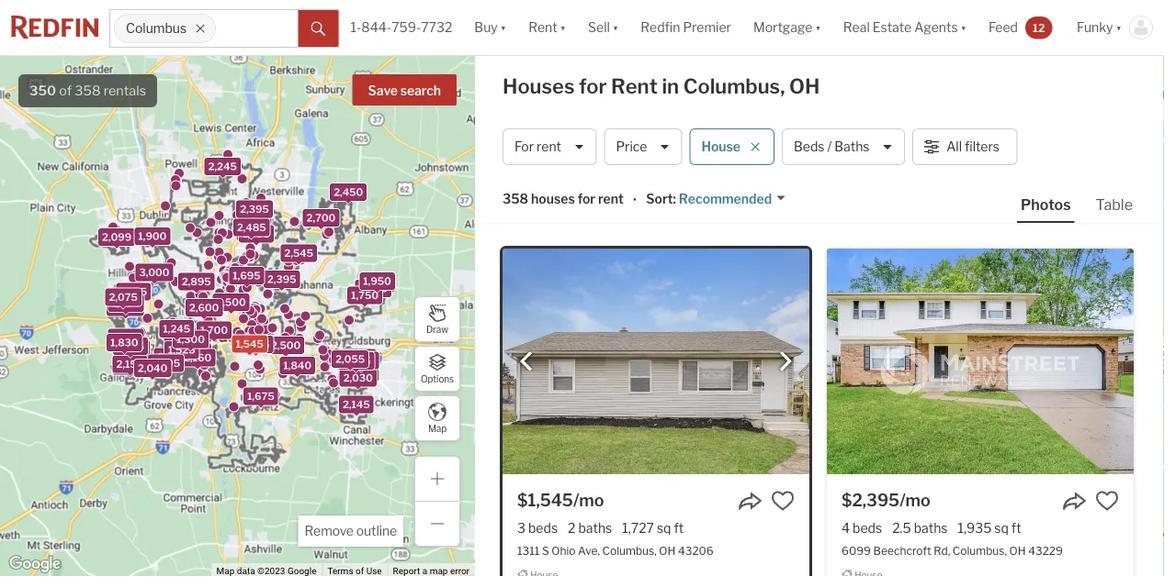 Task type: describe. For each thing, give the bounding box(es) containing it.
1 vertical spatial 2,500
[[271, 340, 301, 352]]

favorite button checkbox
[[1095, 490, 1119, 514]]

favorite button image for $2,395 /mo
[[1095, 490, 1119, 514]]

photos button
[[1017, 195, 1092, 223]]

▾ for rent ▾
[[560, 20, 566, 35]]

in
[[662, 74, 679, 99]]

oh for houses for rent in columbus, oh
[[789, 74, 820, 99]]

favorite button checkbox
[[771, 490, 795, 514]]

1311 s ohio ave, columbus, oh 43206
[[517, 545, 714, 558]]

redfin
[[641, 20, 680, 35]]

12
[[1033, 21, 1045, 34]]

1 vertical spatial 2,395
[[267, 274, 296, 286]]

beds
[[794, 139, 825, 155]]

/mo for $2,395
[[900, 491, 931, 511]]

mortgage
[[753, 20, 813, 35]]

1,545
[[236, 339, 263, 351]]

2,030
[[343, 373, 373, 385]]

1-844-759-7732
[[350, 20, 452, 35]]

2,330
[[359, 283, 388, 295]]

1311
[[517, 545, 540, 558]]

1,950
[[363, 275, 391, 287]]

1,750
[[351, 290, 379, 302]]

2,155
[[116, 359, 143, 371]]

real
[[843, 20, 870, 35]]

save
[[368, 83, 398, 99]]

2,099
[[102, 231, 132, 243]]

sell ▾ button
[[588, 0, 619, 55]]

redfin premier button
[[630, 0, 742, 55]]

price
[[616, 139, 647, 155]]

columbus, for in
[[683, 74, 785, 99]]

map
[[428, 424, 447, 435]]

1,525
[[168, 345, 195, 357]]

3 beds
[[517, 521, 558, 537]]

table
[[1096, 196, 1133, 214]]

oh for 1311 s ohio ave, columbus, oh 43206
[[659, 545, 676, 558]]

/
[[827, 139, 832, 155]]

2,055
[[335, 354, 365, 366]]

350
[[29, 83, 56, 99]]

1,935 sq ft
[[958, 521, 1021, 537]]

for rent button
[[503, 129, 597, 165]]

outline
[[356, 524, 397, 540]]

2 baths
[[568, 521, 612, 537]]

$2,395
[[842, 491, 900, 511]]

previous button image
[[517, 353, 536, 371]]

1 horizontal spatial rent
[[611, 74, 658, 99]]

ft for $1,545 /mo
[[674, 521, 684, 537]]

1 horizontal spatial 2,095
[[341, 356, 371, 368]]

rd,
[[934, 545, 950, 558]]

rent inside dropdown button
[[528, 20, 557, 35]]

feed
[[989, 20, 1018, 35]]

sort
[[646, 191, 673, 207]]

0 vertical spatial 2,395
[[240, 204, 269, 216]]

$2,395 /mo
[[842, 491, 931, 511]]

real estate agents ▾ link
[[843, 0, 967, 55]]

options
[[421, 374, 454, 385]]

1 horizontal spatial 2,040
[[345, 368, 375, 380]]

2,185
[[120, 286, 147, 298]]

0 vertical spatial for
[[579, 74, 607, 99]]

map button
[[414, 396, 460, 442]]

rent inside for rent button
[[537, 139, 561, 155]]

4
[[842, 521, 850, 537]]

houses for rent in columbus, oh
[[503, 74, 820, 99]]

remove outline
[[305, 524, 397, 540]]

funky ▾
[[1077, 20, 1122, 35]]

6099
[[842, 545, 871, 558]]

photo of 1311 s ohio ave, columbus, oh 43206 image
[[503, 249, 809, 475]]

remove house image
[[750, 141, 761, 153]]

0 horizontal spatial 2,095
[[137, 363, 167, 375]]

1-
[[350, 20, 361, 35]]

next button image
[[776, 353, 795, 371]]

beechcroft
[[873, 545, 931, 558]]

$1,545 /mo
[[517, 491, 604, 511]]

2
[[568, 521, 576, 537]]

save search
[[368, 83, 441, 99]]

buy
[[474, 20, 498, 35]]

759-
[[392, 20, 421, 35]]

s
[[542, 545, 549, 558]]

1,395
[[242, 339, 270, 351]]

2,895
[[182, 276, 211, 288]]

1,835
[[116, 341, 144, 353]]

/mo for $1,545
[[573, 491, 604, 511]]

mortgage ▾ button
[[742, 0, 832, 55]]

sq for $1,545 /mo
[[657, 521, 671, 537]]

baths for $2,395 /mo
[[914, 521, 948, 537]]

price button
[[604, 129, 682, 165]]

2 horizontal spatial oh
[[1009, 545, 1026, 558]]

2 horizontal spatial columbus,
[[953, 545, 1007, 558]]

358 houses for rent •
[[503, 191, 637, 208]]

2,000
[[110, 302, 140, 314]]

43206
[[678, 545, 714, 558]]

2,235
[[112, 332, 140, 344]]

2,100
[[345, 352, 373, 364]]

844-
[[361, 20, 392, 35]]

beds / baths
[[794, 139, 870, 155]]

for
[[515, 139, 534, 155]]

2,255
[[363, 278, 391, 289]]

1,245
[[163, 324, 190, 335]]



Task type: locate. For each thing, give the bounding box(es) containing it.
▾ right sell
[[613, 20, 619, 35]]

rentals
[[104, 83, 146, 99]]

2,040 down 1,860
[[138, 363, 168, 375]]

2 baths from the left
[[914, 521, 948, 537]]

0 horizontal spatial sq
[[657, 521, 671, 537]]

houses
[[531, 191, 575, 207]]

1,400
[[112, 297, 140, 309]]

2,160
[[184, 352, 212, 364]]

google image
[[5, 553, 65, 577]]

columbus,
[[683, 74, 785, 99], [602, 545, 657, 558], [953, 545, 1007, 558]]

5 ▾ from the left
[[961, 20, 967, 35]]

2,395
[[240, 204, 269, 216], [267, 274, 296, 286]]

2,600
[[189, 302, 219, 314]]

columbus, down the 1,727
[[602, 545, 657, 558]]

1 horizontal spatial 2,500
[[271, 340, 301, 352]]

columbus, for ave,
[[602, 545, 657, 558]]

0 vertical spatial rent
[[537, 139, 561, 155]]

▾ inside sell ▾ dropdown button
[[613, 20, 619, 35]]

2,485
[[237, 222, 266, 234]]

baths
[[578, 521, 612, 537], [914, 521, 948, 537]]

1 ▾ from the left
[[500, 20, 506, 35]]

/mo up 2.5 baths
[[900, 491, 931, 511]]

sell ▾
[[588, 20, 619, 35]]

2 sq from the left
[[994, 521, 1009, 537]]

1 horizontal spatial columbus,
[[683, 74, 785, 99]]

2,075
[[109, 292, 138, 304]]

favorite button image
[[771, 490, 795, 514], [1095, 490, 1119, 514]]

all
[[946, 139, 962, 155]]

•
[[633, 193, 637, 208]]

1 ft from the left
[[674, 521, 684, 537]]

remove outline button
[[298, 516, 403, 548]]

ft for $2,395 /mo
[[1011, 521, 1021, 537]]

▾ right the mortgage
[[815, 20, 821, 35]]

ohio
[[552, 545, 576, 558]]

1 vertical spatial rent
[[611, 74, 658, 99]]

2,040 down 1,880
[[345, 368, 375, 380]]

1 horizontal spatial /mo
[[900, 491, 931, 511]]

1 horizontal spatial 2,145
[[343, 399, 370, 411]]

0 horizontal spatial beds
[[528, 521, 558, 537]]

table button
[[1092, 195, 1137, 221]]

2,500 up 1,840
[[271, 340, 301, 352]]

1 horizontal spatial rent
[[598, 191, 624, 207]]

1,675
[[247, 391, 274, 403]]

columbus, up house 'button'
[[683, 74, 785, 99]]

358 inside 358 houses for rent •
[[503, 191, 528, 207]]

rent left in
[[611, 74, 658, 99]]

1-844-759-7732 link
[[350, 20, 452, 35]]

rent right buy ▾
[[528, 20, 557, 35]]

/mo
[[573, 491, 604, 511], [900, 491, 931, 511]]

▾ for sell ▾
[[613, 20, 619, 35]]

2,145 down 1,860
[[116, 361, 143, 373]]

▾ for buy ▾
[[500, 20, 506, 35]]

options button
[[414, 346, 460, 392]]

1 vertical spatial 2,145
[[343, 399, 370, 411]]

7732
[[421, 20, 452, 35]]

ft up 43206
[[674, 521, 684, 537]]

1 horizontal spatial beds
[[853, 521, 882, 537]]

rent ▾
[[528, 20, 566, 35]]

rent left •
[[598, 191, 624, 207]]

1 favorite button image from the left
[[771, 490, 795, 514]]

ft right '1,935'
[[1011, 521, 1021, 537]]

0 horizontal spatial favorite button image
[[771, 490, 795, 514]]

1 horizontal spatial ft
[[1011, 521, 1021, 537]]

0 horizontal spatial ft
[[674, 521, 684, 537]]

estate
[[873, 20, 912, 35]]

0 horizontal spatial 2,145
[[116, 361, 143, 373]]

agents
[[914, 20, 958, 35]]

2,545
[[284, 248, 313, 259]]

of
[[59, 83, 72, 99]]

1,840
[[283, 360, 312, 372]]

1,727 sq ft
[[622, 521, 684, 537]]

sell
[[588, 20, 610, 35]]

remove columbus image
[[195, 23, 206, 34]]

1,860
[[118, 343, 146, 355]]

2 ▾ from the left
[[560, 20, 566, 35]]

350 of 358 rentals
[[29, 83, 146, 99]]

0 vertical spatial rent
[[528, 20, 557, 35]]

2,700
[[306, 212, 336, 224]]

2 ft from the left
[[1011, 521, 1021, 537]]

all filters button
[[912, 129, 1017, 165]]

2,145
[[116, 361, 143, 373], [343, 399, 370, 411]]

beds right the 4
[[853, 521, 882, 537]]

3 ▾ from the left
[[613, 20, 619, 35]]

1 vertical spatial for
[[578, 191, 595, 207]]

2,395 down 2,545
[[267, 274, 296, 286]]

1 vertical spatial 358
[[503, 191, 528, 207]]

1,300
[[177, 334, 205, 346]]

▾ for mortgage ▾
[[815, 20, 821, 35]]

0 horizontal spatial rent
[[537, 139, 561, 155]]

2,245
[[208, 161, 237, 173]]

redfin premier
[[641, 20, 731, 35]]

beds for $1,545
[[528, 521, 558, 537]]

:
[[673, 191, 676, 207]]

columbus, down '1,935'
[[953, 545, 1007, 558]]

mortgage ▾
[[753, 20, 821, 35]]

6099 beechcroft rd, columbus, oh 43229
[[842, 545, 1063, 558]]

funky
[[1077, 20, 1113, 35]]

2,295
[[151, 358, 180, 370]]

0 horizontal spatial rent
[[528, 20, 557, 35]]

▾ right buy
[[500, 20, 506, 35]]

0 horizontal spatial baths
[[578, 521, 612, 537]]

2 favorite button image from the left
[[1095, 490, 1119, 514]]

▾ inside real estate agents ▾ link
[[961, 20, 967, 35]]

photos
[[1021, 196, 1071, 214]]

0 horizontal spatial oh
[[659, 545, 676, 558]]

▾ inside rent ▾ dropdown button
[[560, 20, 566, 35]]

0 vertical spatial 358
[[75, 83, 101, 99]]

▾ for funky ▾
[[1116, 20, 1122, 35]]

1 vertical spatial rent
[[598, 191, 624, 207]]

house
[[701, 139, 741, 155]]

beds / baths button
[[782, 129, 905, 165]]

▾ right agents
[[961, 20, 967, 35]]

0 horizontal spatial /mo
[[573, 491, 604, 511]]

buy ▾ button
[[474, 0, 506, 55]]

0 horizontal spatial 2,040
[[138, 363, 168, 375]]

for inside 358 houses for rent •
[[578, 191, 595, 207]]

rent right for
[[537, 139, 561, 155]]

▾ inside buy ▾ dropdown button
[[500, 20, 506, 35]]

real estate agents ▾
[[843, 20, 967, 35]]

0 horizontal spatial 2,500
[[216, 297, 246, 309]]

house button
[[689, 129, 775, 165]]

0 vertical spatial 2,145
[[116, 361, 143, 373]]

1 horizontal spatial 358
[[503, 191, 528, 207]]

for
[[579, 74, 607, 99], [578, 191, 595, 207]]

1 horizontal spatial oh
[[789, 74, 820, 99]]

sq right '1,935'
[[994, 521, 1009, 537]]

0 vertical spatial 2,500
[[216, 297, 246, 309]]

houses
[[503, 74, 575, 99]]

draw
[[426, 325, 448, 336]]

2,395 up 2,485
[[240, 204, 269, 216]]

oh down the 1,727 sq ft
[[659, 545, 676, 558]]

oh left 43229
[[1009, 545, 1026, 558]]

1,900
[[138, 231, 167, 243]]

43229
[[1028, 545, 1063, 558]]

search
[[400, 83, 441, 99]]

rent ▾ button
[[517, 0, 577, 55]]

2,145 down 2,030
[[343, 399, 370, 411]]

3,000
[[139, 267, 169, 279]]

ave,
[[578, 545, 600, 558]]

mortgage ▾ button
[[753, 0, 821, 55]]

2,500 down 1,695
[[216, 297, 246, 309]]

recommended button
[[676, 191, 787, 208]]

2.5
[[892, 521, 911, 537]]

1 sq from the left
[[657, 521, 671, 537]]

beds for $2,395
[[853, 521, 882, 537]]

▾ inside mortgage ▾ dropdown button
[[815, 20, 821, 35]]

photo of 6099 beechcroft rd, columbus, oh 43229 image
[[827, 249, 1134, 475]]

real estate agents ▾ button
[[832, 0, 978, 55]]

baths up rd,
[[914, 521, 948, 537]]

1 horizontal spatial favorite button image
[[1095, 490, 1119, 514]]

rent inside 358 houses for rent •
[[598, 191, 624, 207]]

oh up "beds"
[[789, 74, 820, 99]]

2 beds from the left
[[853, 521, 882, 537]]

1,795
[[243, 228, 270, 240]]

premier
[[683, 20, 731, 35]]

1 baths from the left
[[578, 521, 612, 537]]

2,095 down 1,860
[[137, 363, 167, 375]]

358 right of
[[75, 83, 101, 99]]

1 beds from the left
[[528, 521, 558, 537]]

beds right 3
[[528, 521, 558, 537]]

6 ▾ from the left
[[1116, 20, 1122, 35]]

358 left the houses
[[503, 191, 528, 207]]

map region
[[0, 0, 487, 577]]

2 /mo from the left
[[900, 491, 931, 511]]

0 horizontal spatial 358
[[75, 83, 101, 99]]

0 horizontal spatial columbus,
[[602, 545, 657, 558]]

1,880
[[347, 355, 375, 367]]

2,010
[[158, 351, 186, 363]]

sort :
[[646, 191, 676, 207]]

/mo up 2 baths
[[573, 491, 604, 511]]

1 /mo from the left
[[573, 491, 604, 511]]

baths up ave,
[[578, 521, 612, 537]]

▾ left sell
[[560, 20, 566, 35]]

▾ right funky
[[1116, 20, 1122, 35]]

buy ▾ button
[[463, 0, 517, 55]]

sq right the 1,727
[[657, 521, 671, 537]]

buy ▾
[[474, 20, 506, 35]]

1,695
[[233, 270, 261, 282]]

1 horizontal spatial sq
[[994, 521, 1009, 537]]

favorite button image for $1,545 /mo
[[771, 490, 795, 514]]

sq for $2,395 /mo
[[994, 521, 1009, 537]]

1 horizontal spatial baths
[[914, 521, 948, 537]]

None search field
[[216, 10, 298, 47]]

4 beds
[[842, 521, 882, 537]]

filters
[[965, 139, 1000, 155]]

2,095 up 2,030
[[341, 356, 371, 368]]

submit search image
[[311, 22, 326, 37]]

4 ▾ from the left
[[815, 20, 821, 35]]

3
[[517, 521, 526, 537]]

2,095
[[341, 356, 371, 368], [137, 363, 167, 375]]

baths for $1,545 /mo
[[578, 521, 612, 537]]



Task type: vqa. For each thing, say whether or not it's contained in the screenshot.
Beds / Baths
yes



